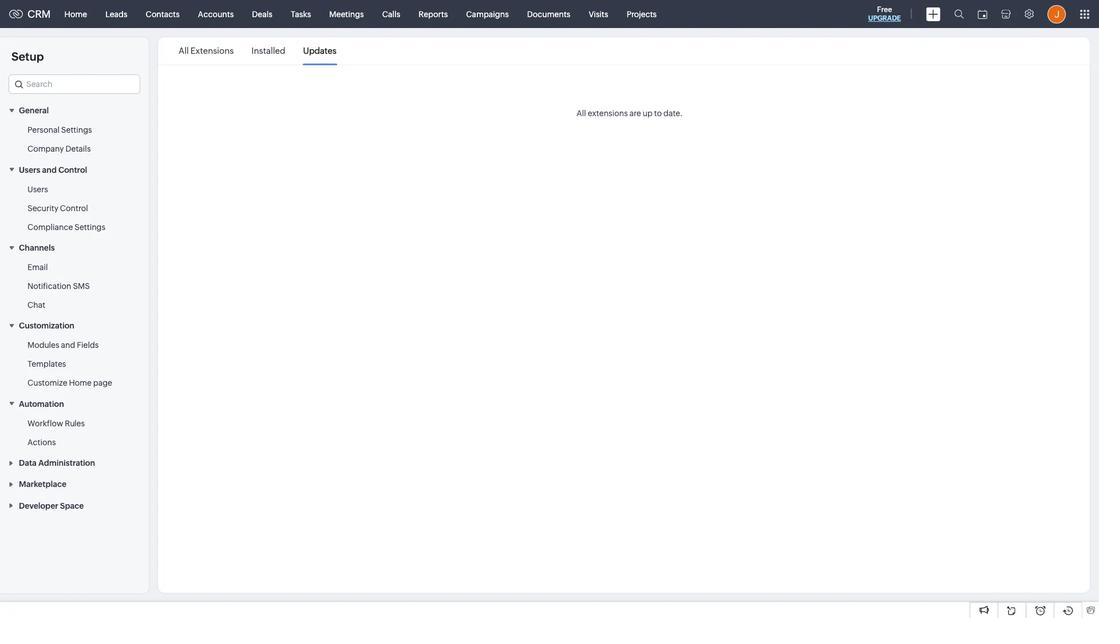 Task type: describe. For each thing, give the bounding box(es) containing it.
general region
[[0, 121, 149, 159]]

all extensions are up to date.
[[577, 109, 683, 118]]

customization region
[[0, 336, 149, 393]]

date.
[[664, 109, 683, 118]]

fields
[[77, 341, 99, 350]]

channels region
[[0, 258, 149, 315]]

leads
[[105, 9, 127, 19]]

and for users
[[42, 165, 57, 175]]

crm
[[27, 8, 51, 20]]

accounts
[[198, 9, 234, 19]]

control inside security control link
[[60, 204, 88, 213]]

marketplace
[[19, 480, 66, 489]]

documents link
[[518, 0, 580, 28]]

automation region
[[0, 415, 149, 452]]

company
[[27, 145, 64, 154]]

notification
[[27, 282, 71, 291]]

channels
[[19, 243, 55, 253]]

data administration
[[19, 459, 95, 468]]

accounts link
[[189, 0, 243, 28]]

home link
[[55, 0, 96, 28]]

developer space
[[19, 502, 84, 511]]

setup
[[11, 50, 44, 63]]

automation button
[[0, 393, 149, 415]]

chat
[[27, 301, 45, 310]]

developer
[[19, 502, 58, 511]]

settings for compliance settings
[[75, 223, 105, 232]]

modules and fields link
[[27, 340, 99, 351]]

general
[[19, 106, 49, 115]]

developer space button
[[0, 495, 149, 516]]

workflow rules
[[27, 419, 85, 428]]

marketplace button
[[0, 474, 149, 495]]

security control
[[27, 204, 88, 213]]

and for modules
[[61, 341, 75, 350]]

workflow rules link
[[27, 418, 85, 429]]

free upgrade
[[869, 5, 901, 22]]

to
[[655, 109, 662, 118]]

customize home page
[[27, 379, 112, 388]]

channels button
[[0, 237, 149, 258]]

visits link
[[580, 0, 618, 28]]

customize home page link
[[27, 378, 112, 389]]

home inside customize home page link
[[69, 379, 92, 388]]

deals
[[252, 9, 273, 19]]

contacts
[[146, 9, 180, 19]]

search element
[[948, 0, 971, 28]]

are
[[630, 109, 641, 118]]

personal
[[27, 126, 60, 135]]

create menu image
[[927, 7, 941, 21]]

modules
[[27, 341, 59, 350]]

all extensions link
[[179, 38, 234, 64]]

users for users
[[27, 185, 48, 194]]

tasks
[[291, 9, 311, 19]]

compliance settings
[[27, 223, 105, 232]]

email
[[27, 263, 48, 272]]

installed
[[252, 46, 286, 56]]

extensions
[[191, 46, 234, 56]]

automation
[[19, 400, 64, 409]]

personal settings link
[[27, 124, 92, 136]]

create menu element
[[920, 0, 948, 28]]

actions link
[[27, 437, 56, 448]]

reports
[[419, 9, 448, 19]]

extensions
[[588, 109, 628, 118]]

data administration button
[[0, 452, 149, 474]]

details
[[66, 145, 91, 154]]

calls
[[382, 9, 401, 19]]

notification sms link
[[27, 281, 90, 292]]

reports link
[[410, 0, 457, 28]]

notification sms
[[27, 282, 90, 291]]

users and control
[[19, 165, 87, 175]]

actions
[[27, 438, 56, 447]]

users and control button
[[0, 159, 149, 180]]

compliance settings link
[[27, 221, 105, 233]]

chat link
[[27, 300, 45, 311]]

rules
[[65, 419, 85, 428]]



Task type: locate. For each thing, give the bounding box(es) containing it.
1 vertical spatial home
[[69, 379, 92, 388]]

users for users and control
[[19, 165, 40, 175]]

0 vertical spatial and
[[42, 165, 57, 175]]

0 vertical spatial control
[[58, 165, 87, 175]]

settings inside users and control region
[[75, 223, 105, 232]]

1 vertical spatial and
[[61, 341, 75, 350]]

control down details
[[58, 165, 87, 175]]

users and control region
[[0, 180, 149, 237]]

up
[[643, 109, 653, 118]]

updates
[[303, 46, 337, 56]]

profile image
[[1048, 5, 1066, 23]]

0 vertical spatial all
[[179, 46, 189, 56]]

1 vertical spatial control
[[60, 204, 88, 213]]

tasks link
[[282, 0, 320, 28]]

None field
[[9, 74, 140, 94]]

control up compliance settings link at the left top of the page
[[60, 204, 88, 213]]

personal settings
[[27, 126, 92, 135]]

meetings
[[330, 9, 364, 19]]

users up security at left
[[27, 185, 48, 194]]

1 vertical spatial users
[[27, 185, 48, 194]]

and inside modules and fields link
[[61, 341, 75, 350]]

administration
[[38, 459, 95, 468]]

1 horizontal spatial and
[[61, 341, 75, 350]]

home right crm
[[64, 9, 87, 19]]

home inside home link
[[64, 9, 87, 19]]

1 vertical spatial settings
[[75, 223, 105, 232]]

users up 'users' link on the top of page
[[19, 165, 40, 175]]

space
[[60, 502, 84, 511]]

0 horizontal spatial all
[[179, 46, 189, 56]]

security control link
[[27, 203, 88, 214]]

Search text field
[[9, 75, 140, 93]]

settings for personal settings
[[61, 126, 92, 135]]

security
[[27, 204, 58, 213]]

0 vertical spatial home
[[64, 9, 87, 19]]

and down company
[[42, 165, 57, 175]]

templates
[[27, 360, 66, 369]]

home
[[64, 9, 87, 19], [69, 379, 92, 388]]

settings up details
[[61, 126, 92, 135]]

control inside users and control dropdown button
[[58, 165, 87, 175]]

meetings link
[[320, 0, 373, 28]]

projects
[[627, 9, 657, 19]]

compliance
[[27, 223, 73, 232]]

campaigns
[[466, 9, 509, 19]]

users inside dropdown button
[[19, 165, 40, 175]]

all inside all extensions link
[[179, 46, 189, 56]]

data
[[19, 459, 37, 468]]

settings up "channels" dropdown button
[[75, 223, 105, 232]]

all
[[179, 46, 189, 56], [577, 109, 586, 118]]

crm link
[[9, 8, 51, 20]]

calls link
[[373, 0, 410, 28]]

leads link
[[96, 0, 137, 28]]

customize
[[27, 379, 67, 388]]

customization button
[[0, 315, 149, 336]]

users link
[[27, 184, 48, 195]]

all for all extensions
[[179, 46, 189, 56]]

search image
[[955, 9, 965, 19]]

all extensions
[[179, 46, 234, 56]]

upgrade
[[869, 14, 901, 22]]

profile element
[[1041, 0, 1073, 28]]

and inside users and control dropdown button
[[42, 165, 57, 175]]

free
[[878, 5, 893, 14]]

calendar image
[[978, 9, 988, 19]]

home up automation dropdown button
[[69, 379, 92, 388]]

settings
[[61, 126, 92, 135], [75, 223, 105, 232]]

control
[[58, 165, 87, 175], [60, 204, 88, 213]]

0 vertical spatial settings
[[61, 126, 92, 135]]

deals link
[[243, 0, 282, 28]]

email link
[[27, 262, 48, 273]]

users
[[19, 165, 40, 175], [27, 185, 48, 194]]

0 horizontal spatial and
[[42, 165, 57, 175]]

page
[[93, 379, 112, 388]]

all for all extensions are up to date.
[[577, 109, 586, 118]]

campaigns link
[[457, 0, 518, 28]]

modules and fields
[[27, 341, 99, 350]]

0 vertical spatial users
[[19, 165, 40, 175]]

and left fields
[[61, 341, 75, 350]]

company details
[[27, 145, 91, 154]]

general button
[[0, 100, 149, 121]]

and
[[42, 165, 57, 175], [61, 341, 75, 350]]

updates link
[[303, 38, 337, 64]]

company details link
[[27, 143, 91, 155]]

1 horizontal spatial all
[[577, 109, 586, 118]]

sms
[[73, 282, 90, 291]]

settings inside general region
[[61, 126, 92, 135]]

templates link
[[27, 359, 66, 370]]

documents
[[527, 9, 571, 19]]

installed link
[[252, 38, 286, 64]]

workflow
[[27, 419, 63, 428]]

contacts link
[[137, 0, 189, 28]]

projects link
[[618, 0, 666, 28]]

visits
[[589, 9, 609, 19]]

customization
[[19, 322, 74, 331]]

users inside region
[[27, 185, 48, 194]]

1 vertical spatial all
[[577, 109, 586, 118]]



Task type: vqa. For each thing, say whether or not it's contained in the screenshot.
Company
yes



